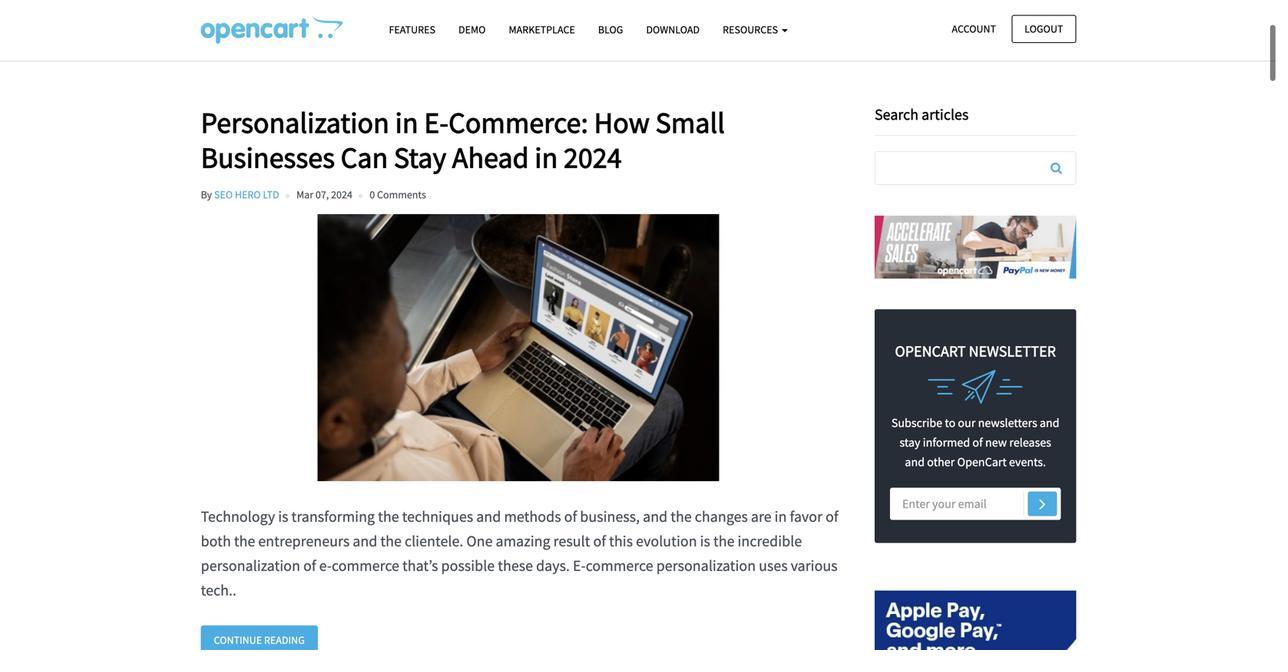 Task type: vqa. For each thing, say whether or not it's contained in the screenshot.
Resources
yes



Task type: locate. For each thing, give the bounding box(es) containing it.
commerce down this
[[586, 556, 654, 576]]

0 horizontal spatial personalization
[[201, 556, 300, 576]]

various
[[791, 556, 838, 576]]

e- inside technology is transforming the techniques and methods of business, and the changes are in favor of both the entrepreneurs and the clientele. one amazing result of this evolution is the incredible personalization of e-commerce that's possible these days. e-commerce personalization uses various tech..
[[573, 556, 586, 576]]

e-
[[424, 104, 449, 141], [573, 556, 586, 576]]

2024
[[564, 139, 622, 176], [331, 188, 353, 202]]

1 horizontal spatial in
[[535, 139, 558, 176]]

subscribe
[[892, 416, 943, 431]]

is up entrepreneurs
[[278, 507, 289, 526]]

all
[[201, 14, 215, 31]]

0 horizontal spatial in
[[395, 104, 418, 141]]

personalization
[[201, 556, 300, 576], [657, 556, 756, 576]]

clientele.
[[405, 532, 464, 551]]

1 horizontal spatial e-
[[573, 556, 586, 576]]

personalization in e-commerce: how small businesses can stay ahead in 2024
[[201, 104, 725, 176]]

0 vertical spatial opencart
[[895, 342, 966, 361]]

the left techniques
[[378, 507, 399, 526]]

1 horizontal spatial tutorials
[[731, 14, 782, 31]]

events.
[[1010, 455, 1046, 470]]

in right 'are'
[[775, 507, 787, 526]]

2 horizontal spatial in
[[775, 507, 787, 526]]

1 commerce from the left
[[332, 556, 399, 576]]

opencart up the subscribe
[[895, 342, 966, 361]]

in
[[395, 104, 418, 141], [535, 139, 558, 176], [775, 507, 787, 526]]

how
[[594, 104, 650, 141]]

possible
[[441, 556, 495, 576]]

seo hero ltd link
[[214, 188, 279, 202]]

account
[[952, 22, 997, 36]]

one
[[467, 532, 493, 551]]

commerce:
[[449, 104, 588, 141]]

account link
[[939, 15, 1010, 43]]

personalization
[[201, 104, 389, 141]]

tutorials right video
[[731, 14, 782, 31]]

commerce left that's
[[332, 556, 399, 576]]

0 horizontal spatial is
[[278, 507, 289, 526]]

comments
[[377, 188, 426, 202]]

opencart down new on the bottom of page
[[958, 455, 1007, 470]]

is down changes
[[700, 532, 711, 551]]

all articles
[[201, 14, 261, 31]]

resources link
[[712, 16, 800, 43]]

success
[[584, 14, 630, 31]]

opencart inside subscribe to our newsletters and stay informed of new releases and other opencart events.
[[958, 455, 1007, 470]]

2 commerce from the left
[[586, 556, 654, 576]]

download
[[646, 23, 700, 36]]

personalization down 'evolution'
[[657, 556, 756, 576]]

1 horizontal spatial personalization
[[657, 556, 756, 576]]

e- down result
[[573, 556, 586, 576]]

reading
[[264, 634, 305, 647]]

tutorials right articles
[[284, 14, 335, 31]]

technology
[[201, 507, 275, 526]]

this
[[609, 532, 633, 551]]

continue reading
[[214, 634, 305, 647]]

video
[[695, 14, 728, 31]]

opencart
[[895, 342, 966, 361], [958, 455, 1007, 470]]

and up one
[[476, 507, 501, 526]]

of up result
[[564, 507, 577, 526]]

of left new on the bottom of page
[[973, 435, 983, 451]]

0 vertical spatial e-
[[424, 104, 449, 141]]

and down transforming on the left
[[353, 532, 378, 551]]

1 tutorials from the left
[[284, 14, 335, 31]]

personalization up tech..
[[201, 556, 300, 576]]

in right ahead
[[535, 139, 558, 176]]

releases
[[1010, 435, 1052, 451]]

paypal blog image
[[875, 574, 1077, 651]]

personalization in e-commerce: how small businesses can stay ahead in 2024 link
[[201, 104, 852, 176]]

1 vertical spatial e-
[[573, 556, 586, 576]]

hero
[[235, 188, 261, 202]]

e- left ahead
[[424, 104, 449, 141]]

tips
[[475, 14, 500, 31]]

0 vertical spatial 2024
[[564, 139, 622, 176]]

continue reading link
[[201, 626, 318, 651]]

1 vertical spatial is
[[700, 532, 711, 551]]

search articles
[[875, 105, 969, 124]]

0
[[370, 188, 375, 202]]

and down the stay
[[905, 455, 925, 470]]

1 horizontal spatial is
[[700, 532, 711, 551]]

e-
[[319, 556, 332, 576]]

of inside subscribe to our newsletters and stay informed of new releases and other opencart events.
[[973, 435, 983, 451]]

can
[[341, 139, 388, 176]]

the down technology
[[234, 532, 255, 551]]

that's
[[403, 556, 438, 576]]

tech..
[[201, 581, 237, 600]]

ahead
[[452, 139, 529, 176]]

2024 inside personalization in e-commerce: how small businesses can stay ahead in 2024
[[564, 139, 622, 176]]

the
[[378, 507, 399, 526], [671, 507, 692, 526], [234, 532, 255, 551], [381, 532, 402, 551], [714, 532, 735, 551]]

angle right image
[[1040, 495, 1046, 513]]

is
[[278, 507, 289, 526], [700, 532, 711, 551]]

new
[[986, 435, 1007, 451]]

tutorials
[[284, 14, 335, 31], [731, 14, 782, 31]]

amazing
[[496, 532, 551, 551]]

ltd
[[263, 188, 279, 202]]

are
[[751, 507, 772, 526]]

2 personalization from the left
[[657, 556, 756, 576]]

the left clientele.
[[381, 532, 402, 551]]

tips and tricks link
[[475, 0, 561, 51]]

articles
[[218, 14, 261, 31]]

1 horizontal spatial commerce
[[586, 556, 654, 576]]

0 horizontal spatial tutorials
[[284, 14, 335, 31]]

1 vertical spatial 2024
[[331, 188, 353, 202]]

and
[[502, 14, 525, 31], [1040, 416, 1060, 431], [905, 455, 925, 470], [476, 507, 501, 526], [643, 507, 668, 526], [353, 532, 378, 551]]

incredible
[[738, 532, 802, 551]]

download link
[[635, 16, 712, 43]]

0 comments
[[370, 188, 426, 202]]

None text field
[[876, 152, 1076, 184]]

subscribe to our newsletters and stay informed of new releases and other opencart events.
[[892, 416, 1060, 470]]

07,
[[316, 188, 329, 202]]

of
[[973, 435, 983, 451], [564, 507, 577, 526], [826, 507, 839, 526], [593, 532, 606, 551], [303, 556, 316, 576]]

0 horizontal spatial commerce
[[332, 556, 399, 576]]

demo
[[459, 23, 486, 36]]

1 vertical spatial opencart
[[958, 455, 1007, 470]]

commerce
[[332, 556, 399, 576], [586, 556, 654, 576]]

in right can
[[395, 104, 418, 141]]

search image
[[1051, 162, 1062, 174]]

1 horizontal spatial 2024
[[564, 139, 622, 176]]

0 horizontal spatial e-
[[424, 104, 449, 141]]



Task type: describe. For each thing, give the bounding box(es) containing it.
e- inside personalization in e-commerce: how small businesses can stay ahead in 2024
[[424, 104, 449, 141]]

result
[[554, 532, 590, 551]]

blog link
[[587, 16, 635, 43]]

transforming
[[292, 507, 375, 526]]

and up 'evolution'
[[643, 507, 668, 526]]

days.
[[536, 556, 570, 576]]

stories
[[633, 14, 672, 31]]

stay
[[394, 139, 447, 176]]

evolution
[[636, 532, 697, 551]]

to
[[945, 416, 956, 431]]

seo
[[214, 188, 233, 202]]

1 personalization from the left
[[201, 556, 300, 576]]

video tutorials
[[695, 14, 782, 31]]

small
[[656, 104, 725, 141]]

by
[[201, 188, 212, 202]]

in inside technology is transforming the techniques and methods of business, and the changes are in favor of both the entrepreneurs and the clientele. one amazing result of this evolution is the incredible personalization of e-commerce that's possible these days. e-commerce personalization uses various tech..
[[775, 507, 787, 526]]

uses
[[759, 556, 788, 576]]

all articles link
[[201, 0, 261, 51]]

mar 07, 2024
[[297, 188, 353, 202]]

of left this
[[593, 532, 606, 551]]

technology is transforming the techniques and methods of business, and the changes are in favor of both the entrepreneurs and the clientele. one amazing result of this evolution is the incredible personalization of e-commerce that's possible these days. e-commerce personalization uses various tech..
[[201, 507, 839, 600]]

these
[[498, 556, 533, 576]]

techniques
[[402, 507, 473, 526]]

changes
[[695, 507, 748, 526]]

opencart newsletter
[[895, 342, 1056, 361]]

marketplace
[[509, 23, 575, 36]]

features
[[389, 23, 436, 36]]

video tutorials link
[[695, 0, 782, 51]]

2 tutorials from the left
[[731, 14, 782, 31]]

our
[[958, 416, 976, 431]]

entrepreneurs
[[258, 532, 350, 551]]

logout
[[1025, 22, 1064, 36]]

0 horizontal spatial 2024
[[331, 188, 353, 202]]

of right the "favor"
[[826, 507, 839, 526]]

0 vertical spatial is
[[278, 507, 289, 526]]

personalization in e-commerce: how small businesses can stay ahead in 2024 image
[[201, 214, 837, 482]]

tutorials link
[[284, 0, 335, 51]]

opencart - blog image
[[201, 16, 343, 44]]

other
[[928, 455, 955, 470]]

success stories
[[584, 14, 672, 31]]

stay
[[900, 435, 921, 451]]

newsletters
[[978, 416, 1038, 431]]

the up 'evolution'
[[671, 507, 692, 526]]

search
[[875, 105, 919, 124]]

continue
[[214, 634, 262, 647]]

business,
[[580, 507, 640, 526]]

mar
[[297, 188, 314, 202]]

of left e-
[[303, 556, 316, 576]]

resources
[[723, 23, 780, 36]]

blog
[[598, 23, 623, 36]]

by seo hero ltd
[[201, 188, 279, 202]]

informed
[[923, 435, 970, 451]]

announcements link
[[358, 0, 452, 51]]

Enter your email text field
[[890, 488, 1061, 520]]

the down changes
[[714, 532, 735, 551]]

articles
[[922, 105, 969, 124]]

logout link
[[1012, 15, 1077, 43]]

marketplace link
[[497, 16, 587, 43]]

success stories link
[[584, 0, 672, 51]]

tips and tricks
[[475, 14, 561, 31]]

demo link
[[447, 16, 497, 43]]

methods
[[504, 507, 561, 526]]

and right tips
[[502, 14, 525, 31]]

features link
[[378, 16, 447, 43]]

newsletter
[[969, 342, 1056, 361]]

favor
[[790, 507, 823, 526]]

announcements
[[358, 14, 452, 31]]

and up releases
[[1040, 416, 1060, 431]]

businesses
[[201, 139, 335, 176]]

both
[[201, 532, 231, 551]]

tricks
[[527, 14, 561, 31]]



